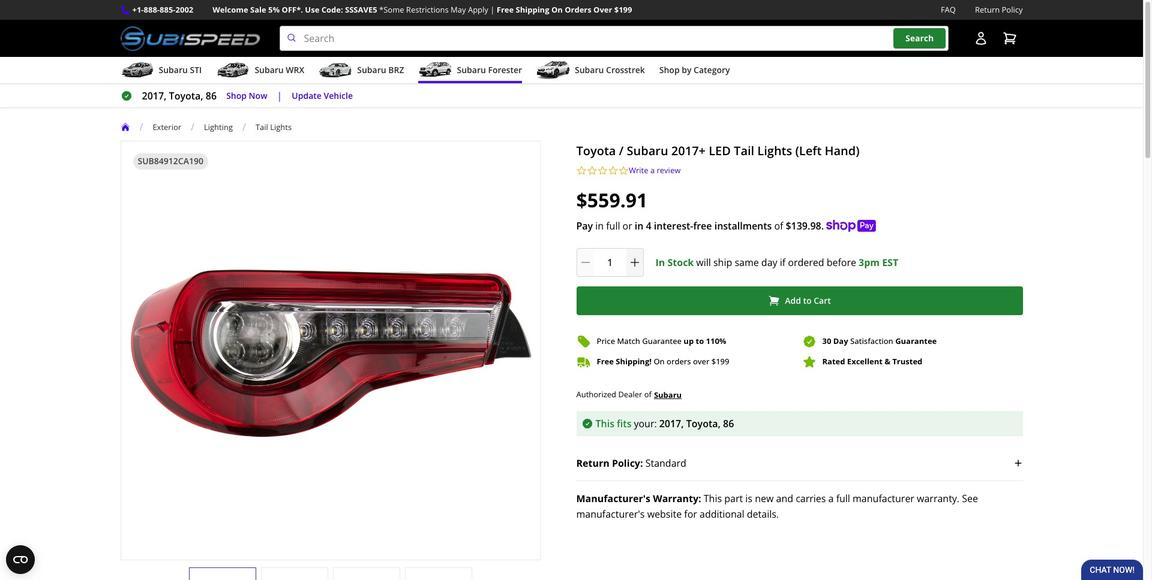 Task type: locate. For each thing, give the bounding box(es) containing it.
subaru left sti
[[159, 64, 188, 76]]

1 horizontal spatial on
[[654, 357, 665, 367]]

sub84912ca190
[[138, 156, 203, 167]]

full inside this part is new and carries a full manufacturer warranty. see manufacturer's website for additional details.
[[836, 493, 850, 506]]

0 horizontal spatial in
[[595, 219, 604, 233]]

1 horizontal spatial 2017,
[[659, 418, 684, 431]]

0 horizontal spatial $199
[[614, 4, 632, 15]]

tail lights
[[256, 122, 292, 132]]

website
[[647, 508, 682, 521]]

your:
[[634, 418, 657, 431]]

to
[[803, 295, 812, 307], [696, 336, 704, 347]]

a subaru crosstrek thumbnail image image
[[537, 61, 570, 79]]

1 vertical spatial toyota,
[[686, 418, 721, 431]]

|
[[490, 4, 495, 15], [277, 90, 282, 103]]

1 horizontal spatial $199
[[712, 357, 729, 367]]

1 horizontal spatial empty star image
[[608, 166, 618, 176]]

1 in from the left
[[595, 219, 604, 233]]

shop for shop now
[[226, 90, 247, 101]]

1 horizontal spatial lights
[[758, 143, 792, 159]]

part
[[725, 493, 743, 506]]

to right add
[[803, 295, 812, 307]]

see
[[962, 493, 978, 506]]

1 horizontal spatial in
[[635, 219, 644, 233]]

/ for lighting
[[191, 121, 194, 134]]

shop left 'by'
[[659, 64, 680, 76]]

1 guarantee from the left
[[642, 336, 682, 347]]

1 vertical spatial |
[[277, 90, 282, 103]]

toyota, down subaru sti
[[169, 90, 203, 103]]

$199
[[614, 4, 632, 15], [712, 357, 729, 367]]

subaru left brz
[[357, 64, 386, 76]]

manufacturer
[[853, 493, 915, 506]]

0 horizontal spatial empty star image
[[576, 166, 587, 176]]

2017, right your:
[[659, 418, 684, 431]]

a subaru wrx thumbnail image image
[[216, 61, 250, 79]]

&
[[885, 357, 891, 367]]

0 vertical spatial this
[[596, 418, 615, 431]]

5%
[[268, 4, 280, 15]]

return for return policy: standard
[[576, 457, 610, 470]]

toyota,
[[169, 90, 203, 103], [686, 418, 721, 431]]

by
[[682, 64, 692, 76]]

orders
[[565, 4, 592, 15]]

cart
[[814, 295, 831, 307]]

0 horizontal spatial toyota,
[[169, 90, 203, 103]]

lighting
[[204, 122, 233, 132]]

in left 4
[[635, 219, 644, 233]]

update
[[292, 90, 322, 101]]

increment image
[[629, 257, 641, 269]]

0 horizontal spatial this
[[596, 418, 615, 431]]

free
[[693, 219, 712, 233]]

warranty.
[[917, 493, 960, 506]]

2 in from the left
[[635, 219, 644, 233]]

2 guarantee from the left
[[896, 336, 937, 347]]

2017, down subaru sti dropdown button
[[142, 90, 167, 103]]

shop
[[659, 64, 680, 76], [226, 90, 247, 101]]

to right up
[[696, 336, 704, 347]]

new
[[755, 493, 774, 506]]

/ for tail lights
[[242, 121, 246, 134]]

1 vertical spatial to
[[696, 336, 704, 347]]

empty star image left write
[[608, 166, 618, 176]]

1 horizontal spatial a
[[829, 493, 834, 506]]

0 vertical spatial on
[[551, 4, 563, 15]]

1 vertical spatial lights
[[758, 143, 792, 159]]

up
[[684, 336, 694, 347]]

1 horizontal spatial empty star image
[[597, 166, 608, 176]]

0 vertical spatial shop
[[659, 64, 680, 76]]

/ right lighting
[[242, 121, 246, 134]]

return policy: standard
[[576, 457, 687, 470]]

0 vertical spatial lights
[[270, 122, 292, 132]]

0 vertical spatial a
[[651, 165, 655, 176]]

$199 right the 'over'
[[614, 4, 632, 15]]

shop left 'now'
[[226, 90, 247, 101]]

$139.98
[[786, 219, 821, 233]]

subaru wrx button
[[216, 59, 304, 83]]

(left
[[795, 143, 822, 159]]

full left or
[[606, 219, 620, 233]]

0 vertical spatial 86
[[206, 90, 217, 103]]

over
[[594, 4, 612, 15]]

warranty:
[[653, 493, 701, 506]]

use
[[305, 4, 319, 15]]

0 horizontal spatial tail
[[256, 122, 268, 132]]

tail down 'now'
[[256, 122, 268, 132]]

this
[[596, 418, 615, 431], [704, 493, 722, 506]]

0 vertical spatial return
[[975, 4, 1000, 15]]

additional
[[700, 508, 745, 521]]

guarantee up free shipping! on orders over $199
[[642, 336, 682, 347]]

3 empty star image from the left
[[618, 166, 629, 176]]

1 vertical spatial a
[[829, 493, 834, 506]]

1 empty star image from the left
[[576, 166, 587, 176]]

a
[[651, 165, 655, 176], [829, 493, 834, 506]]

empty star image down toyota
[[587, 166, 597, 176]]

0 horizontal spatial shop
[[226, 90, 247, 101]]

return left policy
[[975, 4, 1000, 15]]

/ right exterior
[[191, 121, 194, 134]]

manufacturer's
[[576, 508, 645, 521]]

day
[[833, 336, 848, 347]]

lights
[[270, 122, 292, 132], [758, 143, 792, 159]]

this left fits
[[596, 418, 615, 431]]

0 vertical spatial to
[[803, 295, 812, 307]]

None number field
[[576, 248, 644, 277]]

0 horizontal spatial lights
[[270, 122, 292, 132]]

0 horizontal spatial on
[[551, 4, 563, 15]]

crosstrek
[[606, 64, 645, 76]]

lighting link
[[204, 122, 242, 132], [204, 122, 233, 132]]

hand)
[[825, 143, 860, 159]]

/
[[140, 121, 143, 134], [191, 121, 194, 134], [242, 121, 246, 134], [619, 143, 624, 159]]

1 horizontal spatial this
[[704, 493, 722, 506]]

orders
[[667, 357, 691, 367]]

0 vertical spatial |
[[490, 4, 495, 15]]

a right write
[[651, 165, 655, 176]]

trusted
[[893, 357, 923, 367]]

subaru
[[159, 64, 188, 76], [255, 64, 284, 76], [357, 64, 386, 76], [457, 64, 486, 76], [575, 64, 604, 76], [627, 143, 668, 159], [654, 390, 682, 401]]

standard
[[646, 457, 687, 470]]

off*.
[[282, 4, 303, 15]]

a inside this part is new and carries a full manufacturer warranty. see manufacturer's website for additional details.
[[829, 493, 834, 506]]

3pm
[[859, 256, 880, 269]]

may
[[451, 4, 466, 15]]

0 horizontal spatial empty star image
[[587, 166, 597, 176]]

subaru crosstrek
[[575, 64, 645, 76]]

empty star image
[[576, 166, 587, 176], [597, 166, 608, 176], [618, 166, 629, 176]]

subaru inside authorized dealer of subaru
[[654, 390, 682, 401]]

1 horizontal spatial |
[[490, 4, 495, 15]]

faq
[[941, 4, 956, 15]]

subaru left wrx
[[255, 64, 284, 76]]

0 horizontal spatial a
[[651, 165, 655, 176]]

| right 'now'
[[277, 90, 282, 103]]

tail right led
[[734, 143, 755, 159]]

| right apply
[[490, 4, 495, 15]]

subaru left the crosstrek on the right top
[[575, 64, 604, 76]]

0 vertical spatial tail
[[256, 122, 268, 132]]

1 vertical spatial return
[[576, 457, 610, 470]]

0 vertical spatial of
[[774, 219, 783, 233]]

subaru up write a review
[[627, 143, 668, 159]]

1 horizontal spatial guarantee
[[896, 336, 937, 347]]

0 horizontal spatial 2017,
[[142, 90, 167, 103]]

of right dealer
[[644, 390, 652, 400]]

+1-888-885-2002
[[132, 4, 193, 15]]

interest-
[[654, 219, 693, 233]]

rated
[[823, 357, 845, 367]]

110%
[[706, 336, 727, 347]]

0 horizontal spatial full
[[606, 219, 620, 233]]

return policy link
[[975, 4, 1023, 16]]

decrement image
[[579, 257, 591, 269]]

exterior link
[[153, 122, 191, 132], [153, 122, 181, 132]]

1 horizontal spatial shop
[[659, 64, 680, 76]]

1 vertical spatial on
[[654, 357, 665, 367]]

brz
[[388, 64, 404, 76]]

0 vertical spatial free
[[497, 4, 514, 15]]

home image
[[120, 123, 130, 132]]

1 horizontal spatial 86
[[723, 418, 734, 431]]

now
[[249, 90, 267, 101]]

2017, toyota, 86
[[142, 90, 217, 103]]

shop inside dropdown button
[[659, 64, 680, 76]]

and
[[776, 493, 793, 506]]

shop now link
[[226, 89, 267, 103]]

1 horizontal spatial to
[[803, 295, 812, 307]]

1 horizontal spatial full
[[836, 493, 850, 506]]

4
[[646, 219, 652, 233]]

empty star image
[[587, 166, 597, 176], [608, 166, 618, 176]]

0 horizontal spatial of
[[644, 390, 652, 400]]

1 vertical spatial of
[[644, 390, 652, 400]]

1 vertical spatial this
[[704, 493, 722, 506]]

this inside this part is new and carries a full manufacturer warranty. see manufacturer's website for additional details.
[[704, 493, 722, 506]]

subaru left forester
[[457, 64, 486, 76]]

full right 'carries'
[[836, 493, 850, 506]]

free right apply
[[497, 4, 514, 15]]

this up additional
[[704, 493, 722, 506]]

0 horizontal spatial guarantee
[[642, 336, 682, 347]]

guarantee
[[642, 336, 682, 347], [896, 336, 937, 347]]

1 vertical spatial shop
[[226, 90, 247, 101]]

toyota, up standard
[[686, 418, 721, 431]]

guarantee up trusted at the bottom of page
[[896, 336, 937, 347]]

2 empty star image from the left
[[597, 166, 608, 176]]

1 horizontal spatial return
[[975, 4, 1000, 15]]

1 vertical spatial 2017,
[[659, 418, 684, 431]]

1 vertical spatial free
[[597, 357, 614, 367]]

0 horizontal spatial |
[[277, 90, 282, 103]]

0 horizontal spatial return
[[576, 457, 610, 470]]

/ right toyota
[[619, 143, 624, 159]]

subaru for subaru forester
[[457, 64, 486, 76]]

return left 'policy:'
[[576, 457, 610, 470]]

a right 'carries'
[[829, 493, 834, 506]]

/ right home image
[[140, 121, 143, 134]]

1 empty star image from the left
[[587, 166, 597, 176]]

subaru up this fits your: 2017, toyota, 86 at the right of page
[[654, 390, 682, 401]]

subaru brz button
[[319, 59, 404, 83]]

2 horizontal spatial empty star image
[[618, 166, 629, 176]]

this part is new and carries a full manufacturer warranty. see manufacturer's website for additional details.
[[576, 493, 978, 521]]

0 vertical spatial toyota,
[[169, 90, 203, 103]]

1 vertical spatial full
[[836, 493, 850, 506]]

$199 right over
[[712, 357, 729, 367]]

installments
[[715, 219, 772, 233]]

1 vertical spatial tail
[[734, 143, 755, 159]]

free down price
[[597, 357, 614, 367]]

add
[[785, 295, 801, 307]]

in right pay
[[595, 219, 604, 233]]

sti
[[190, 64, 202, 76]]

stock
[[668, 256, 694, 269]]

of left $139.98
[[774, 219, 783, 233]]



Task type: vqa. For each thing, say whether or not it's contained in the screenshot.
Lifestyle link
no



Task type: describe. For each thing, give the bounding box(es) containing it.
est
[[882, 256, 899, 269]]

write a review
[[629, 165, 681, 176]]

match
[[617, 336, 640, 347]]

manufacturer's
[[576, 493, 651, 506]]

return policy
[[975, 4, 1023, 15]]

885-
[[160, 4, 176, 15]]

review
[[657, 165, 681, 176]]

+1-888-885-2002 link
[[132, 4, 193, 16]]

before
[[827, 256, 856, 269]]

.
[[821, 219, 824, 233]]

search
[[906, 33, 934, 44]]

pay in full or in 4 interest-free installments of $139.98 .
[[576, 219, 824, 233]]

ship
[[714, 256, 732, 269]]

policy:
[[612, 457, 643, 470]]

update vehicle
[[292, 90, 353, 101]]

30
[[823, 336, 831, 347]]

1 horizontal spatial tail
[[734, 143, 755, 159]]

0 horizontal spatial to
[[696, 336, 704, 347]]

subaru wrx
[[255, 64, 304, 76]]

shop pay image
[[826, 220, 876, 232]]

/ for exterior
[[140, 121, 143, 134]]

manufacturer's warranty:
[[576, 493, 701, 506]]

add to cart button
[[576, 287, 1023, 315]]

of inside authorized dealer of subaru
[[644, 390, 652, 400]]

welcome
[[213, 4, 248, 15]]

2 empty star image from the left
[[608, 166, 618, 176]]

0 vertical spatial full
[[606, 219, 620, 233]]

1 horizontal spatial toyota,
[[686, 418, 721, 431]]

if
[[780, 256, 786, 269]]

add to cart
[[785, 295, 831, 307]]

search button
[[894, 28, 946, 49]]

a subaru sti thumbnail image image
[[120, 61, 154, 79]]

subaru for subaru brz
[[357, 64, 386, 76]]

subaru brz
[[357, 64, 404, 76]]

2002
[[176, 4, 193, 15]]

shipping
[[516, 4, 549, 15]]

policy
[[1002, 4, 1023, 15]]

led
[[709, 143, 731, 159]]

0 horizontal spatial 86
[[206, 90, 217, 103]]

authorized dealer of subaru
[[576, 390, 682, 401]]

0 vertical spatial 2017,
[[142, 90, 167, 103]]

subispeed logo image
[[120, 26, 260, 51]]

a subaru brz thumbnail image image
[[319, 61, 352, 79]]

update vehicle button
[[292, 89, 353, 103]]

subaru link
[[654, 389, 682, 402]]

authorized
[[576, 390, 616, 400]]

pay
[[576, 219, 593, 233]]

return for return policy
[[975, 4, 1000, 15]]

code:
[[322, 4, 343, 15]]

will
[[696, 256, 711, 269]]

*some
[[379, 4, 404, 15]]

welcome sale 5% off*. use code: sssave5
[[213, 4, 377, 15]]

2017+
[[672, 143, 706, 159]]

apply
[[468, 4, 488, 15]]

wrx
[[286, 64, 304, 76]]

toyota / subaru 2017+ led tail lights (left hand)
[[576, 143, 860, 159]]

fits
[[617, 418, 632, 431]]

+1-
[[132, 4, 144, 15]]

day
[[762, 256, 778, 269]]

write a review link
[[629, 165, 681, 176]]

shop for shop by category
[[659, 64, 680, 76]]

carries
[[796, 493, 826, 506]]

this for part
[[704, 493, 722, 506]]

subaru for subaru wrx
[[255, 64, 284, 76]]

shop by category button
[[659, 59, 730, 83]]

rated excellent & trusted
[[823, 357, 923, 367]]

subaru sti button
[[120, 59, 202, 83]]

subaru forester
[[457, 64, 522, 76]]

this for fits
[[596, 418, 615, 431]]

satisfaction
[[850, 336, 893, 347]]

a subaru forester thumbnail image image
[[419, 61, 452, 79]]

in stock will ship same day if ordered before 3pm est
[[656, 256, 899, 269]]

subaru for subaru crosstrek
[[575, 64, 604, 76]]

sssave5
[[345, 4, 377, 15]]

open widget image
[[6, 546, 35, 575]]

0 vertical spatial $199
[[614, 4, 632, 15]]

1 horizontal spatial free
[[597, 357, 614, 367]]

faq link
[[941, 4, 956, 16]]

button image
[[974, 31, 988, 46]]

same
[[735, 256, 759, 269]]

free shipping! on orders over $199
[[597, 357, 729, 367]]

subaru for subaru sti
[[159, 64, 188, 76]]

$559.91
[[576, 187, 648, 213]]

1 horizontal spatial of
[[774, 219, 783, 233]]

or
[[623, 219, 632, 233]]

details.
[[747, 508, 779, 521]]

write
[[629, 165, 649, 176]]

to inside button
[[803, 295, 812, 307]]

0 horizontal spatial free
[[497, 4, 514, 15]]

exterior
[[153, 122, 181, 132]]

search input field
[[279, 26, 949, 51]]

this fits your: 2017, toyota, 86
[[596, 418, 734, 431]]

shipping!
[[616, 357, 652, 367]]

1 vertical spatial 86
[[723, 418, 734, 431]]

sale
[[250, 4, 266, 15]]

1 vertical spatial $199
[[712, 357, 729, 367]]

ordered
[[788, 256, 824, 269]]

in
[[656, 256, 665, 269]]

restrictions
[[406, 4, 449, 15]]

shop now
[[226, 90, 267, 101]]

subaru crosstrek button
[[537, 59, 645, 83]]



